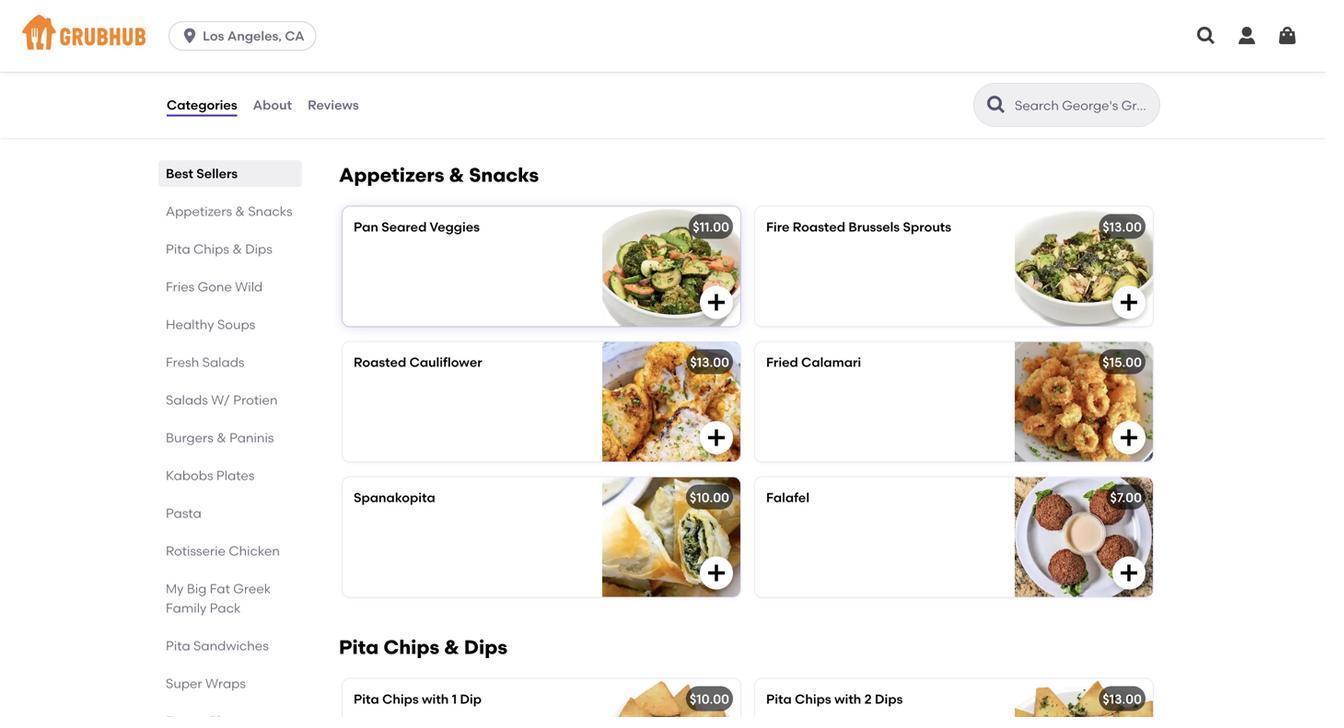 Task type: vqa. For each thing, say whether or not it's contained in the screenshot.
the Edamame
no



Task type: locate. For each thing, give the bounding box(es) containing it.
los angeles, ca
[[203, 28, 305, 44]]

dips
[[245, 241, 273, 257], [464, 636, 508, 659], [875, 692, 903, 707]]

$13.00 for roasted cauliflower
[[690, 354, 729, 370]]

wraps
[[205, 676, 246, 692]]

pack
[[210, 601, 241, 616]]

chips up fries gone wild
[[193, 241, 229, 257]]

salads left w/
[[166, 392, 208, 408]]

with
[[422, 692, 449, 707], [835, 692, 862, 707]]

1 vertical spatial $10.00
[[690, 692, 729, 707]]

$7.00
[[1110, 490, 1142, 506]]

0 vertical spatial chicken
[[852, 61, 904, 76]]

salad
[[470, 61, 506, 76]]

cauliflower
[[410, 354, 482, 370]]

fries
[[166, 279, 195, 295]]

appetizers down best sellers
[[166, 204, 232, 219]]

with for 1
[[422, 692, 449, 707]]

sandwiches
[[193, 638, 269, 654]]

greek
[[428, 61, 467, 76], [233, 581, 271, 597]]

1 horizontal spatial snacks
[[469, 163, 539, 187]]

kabobs
[[166, 468, 213, 484]]

0 vertical spatial roasted
[[793, 219, 846, 235]]

pita chips & dips
[[166, 241, 273, 257], [339, 636, 508, 659]]

0 vertical spatial $13.00
[[1103, 219, 1142, 235]]

Search George's Greek Grill on 735 Figueroa search field
[[1013, 97, 1154, 114]]

chips up pita chips with 1 dip
[[383, 636, 440, 659]]

sellers
[[196, 166, 238, 181]]

rotisserie chicken
[[166, 543, 280, 559]]

appetizers & snacks
[[339, 163, 539, 187], [166, 204, 293, 219]]

chicken left koobideh
[[852, 61, 904, 76]]

chicken
[[852, 61, 904, 76], [229, 543, 280, 559]]

appetizers
[[339, 163, 444, 187], [166, 204, 232, 219]]

los
[[203, 28, 224, 44]]

& up "1"
[[444, 636, 459, 659]]

pita chips with 2 dips
[[766, 692, 903, 707]]

chips
[[193, 241, 229, 257], [383, 636, 440, 659], [382, 692, 419, 707], [795, 692, 832, 707]]

about button
[[252, 72, 293, 138]]

pita chips & dips up pita chips with 1 dip
[[339, 636, 508, 659]]

0 horizontal spatial roasted
[[354, 354, 406, 370]]

wild
[[235, 279, 263, 295]]

roasted cauliflower image
[[602, 342, 741, 462]]

1 vertical spatial appetizers & snacks
[[166, 204, 293, 219]]

& down sellers on the left of page
[[235, 204, 245, 219]]

burgers
[[166, 430, 214, 446]]

0 horizontal spatial chicken
[[229, 543, 280, 559]]

traditional
[[356, 61, 425, 76]]

rotisserie
[[166, 543, 226, 559]]

2 $10.00 from the top
[[690, 692, 729, 707]]

super
[[166, 676, 202, 692]]

snacks
[[469, 163, 539, 187], [248, 204, 293, 219]]

my big fat greek family pack
[[166, 581, 271, 616]]

0 vertical spatial dips
[[245, 241, 273, 257]]

$10.00 for spanakopita
[[690, 490, 729, 506]]

appetizers up seared
[[339, 163, 444, 187]]

reviews button
[[307, 72, 360, 138]]

0 vertical spatial appetizers
[[339, 163, 444, 187]]

about
[[253, 97, 292, 113]]

snacks up wild
[[248, 204, 293, 219]]

2 vertical spatial $13.00
[[1103, 692, 1142, 707]]

1 horizontal spatial svg image
[[1196, 25, 1218, 47]]

& up wild
[[232, 241, 242, 257]]

svg image
[[1196, 25, 1218, 47], [1277, 25, 1299, 47], [1118, 562, 1140, 584]]

$10.00
[[690, 490, 729, 506], [690, 692, 729, 707]]

roasted right fire
[[793, 219, 846, 235]]

salads
[[202, 355, 245, 370], [166, 392, 208, 408]]

appetizers & snacks up 'veggies'
[[339, 163, 539, 187]]

protien
[[233, 392, 278, 408]]

2 with from the left
[[835, 692, 862, 707]]

1 with from the left
[[422, 692, 449, 707]]

pita sandwiches
[[166, 638, 269, 654]]

1 vertical spatial pita chips & dips
[[339, 636, 508, 659]]

$13.00
[[1103, 219, 1142, 235], [690, 354, 729, 370], [1103, 692, 1142, 707]]

angeles,
[[227, 28, 282, 44]]

soups
[[217, 317, 255, 333]]

1 horizontal spatial appetizers & snacks
[[339, 163, 539, 187]]

1 horizontal spatial appetizers
[[339, 163, 444, 187]]

1 vertical spatial $13.00
[[690, 354, 729, 370]]

dip
[[460, 692, 482, 707]]

brussels
[[849, 219, 900, 235]]

2 horizontal spatial dips
[[875, 692, 903, 707]]

pita chips & dips up gone
[[166, 241, 273, 257]]

koobideh
[[907, 61, 967, 76]]

reviews
[[308, 97, 359, 113]]

0 vertical spatial $10.00
[[690, 490, 729, 506]]

dips up wild
[[245, 241, 273, 257]]

1 horizontal spatial roasted
[[793, 219, 846, 235]]

best
[[166, 166, 193, 181]]

1 horizontal spatial dips
[[464, 636, 508, 659]]

1 $10.00 from the top
[[690, 490, 729, 506]]

& up 'veggies'
[[449, 163, 464, 187]]

spanakopita image
[[602, 477, 741, 597]]

&
[[449, 163, 464, 187], [235, 204, 245, 219], [232, 241, 242, 257], [217, 430, 226, 446], [444, 636, 459, 659]]

1 vertical spatial chicken
[[229, 543, 280, 559]]

1 horizontal spatial with
[[835, 692, 862, 707]]

fresh
[[166, 355, 199, 370]]

dips right the 2
[[875, 692, 903, 707]]

with left the 2
[[835, 692, 862, 707]]

1 vertical spatial snacks
[[248, 204, 293, 219]]

falafel
[[766, 490, 810, 506]]

best sellers
[[166, 166, 238, 181]]

svg image
[[1236, 25, 1258, 47], [181, 27, 199, 45], [706, 291, 728, 313], [1118, 291, 1140, 313], [706, 427, 728, 449], [1118, 427, 1140, 449], [706, 562, 728, 584]]

salads up salads w/ protien
[[202, 355, 245, 370]]

appetizers & snacks down sellers on the left of page
[[166, 204, 293, 219]]

pita chips with 2 dips image
[[1015, 679, 1153, 718]]

1 horizontal spatial chicken
[[852, 61, 904, 76]]

svg image for spanakopita
[[706, 562, 728, 584]]

chicken up 'fat'
[[229, 543, 280, 559]]

greek left the salad at the top left of page
[[428, 61, 467, 76]]

fire roasted brussels sprouts image
[[1015, 207, 1153, 326]]

family
[[166, 601, 207, 616]]

pita up super
[[166, 638, 190, 654]]

salads w/ protien
[[166, 392, 278, 408]]

snacks up 'veggies'
[[469, 163, 539, 187]]

pita
[[166, 241, 190, 257], [339, 636, 379, 659], [166, 638, 190, 654], [354, 692, 379, 707], [766, 692, 792, 707]]

plates
[[216, 468, 255, 484]]

burgers & paninis
[[166, 430, 274, 446]]

1 vertical spatial greek
[[233, 581, 271, 597]]

roasted cauliflower
[[354, 354, 482, 370]]

1 horizontal spatial greek
[[428, 61, 467, 76]]

1 vertical spatial appetizers
[[166, 204, 232, 219]]

with left "1"
[[422, 692, 449, 707]]

dips up dip
[[464, 636, 508, 659]]

0 horizontal spatial greek
[[233, 581, 271, 597]]

0 vertical spatial snacks
[[469, 163, 539, 187]]

0 horizontal spatial appetizers
[[166, 204, 232, 219]]

0 horizontal spatial pita chips & dips
[[166, 241, 273, 257]]

pan seared veggies image
[[602, 207, 741, 326]]

healthy soups
[[166, 317, 255, 333]]

0 horizontal spatial with
[[422, 692, 449, 707]]

roasted
[[793, 219, 846, 235], [354, 354, 406, 370]]

chips left "1"
[[382, 692, 419, 707]]

greek right 'fat'
[[233, 581, 271, 597]]

traditional greek salad
[[356, 61, 506, 76]]

roasted left cauliflower
[[354, 354, 406, 370]]

0 vertical spatial greek
[[428, 61, 467, 76]]



Task type: describe. For each thing, give the bounding box(es) containing it.
pita left "1"
[[354, 692, 379, 707]]

fat
[[210, 581, 230, 597]]

pita up fries
[[166, 241, 190, 257]]

w/
[[211, 392, 230, 408]]

pan
[[354, 219, 378, 235]]

chicken koobideh kabob button
[[838, 11, 1153, 121]]

fried calamari
[[766, 354, 861, 370]]

pita left the 2
[[766, 692, 792, 707]]

categories
[[167, 97, 237, 113]]

fire
[[766, 219, 790, 235]]

ca
[[285, 28, 305, 44]]

veggies
[[430, 219, 480, 235]]

kabobs plates
[[166, 468, 255, 484]]

fried
[[766, 354, 798, 370]]

categories button
[[166, 72, 238, 138]]

0 vertical spatial pita chips & dips
[[166, 241, 273, 257]]

spanakopita
[[354, 490, 435, 506]]

seared
[[382, 219, 427, 235]]

1 horizontal spatial pita chips & dips
[[339, 636, 508, 659]]

fresh salads
[[166, 355, 245, 370]]

0 horizontal spatial snacks
[[248, 204, 293, 219]]

2 horizontal spatial svg image
[[1277, 25, 1299, 47]]

falafel image
[[1015, 477, 1153, 597]]

greek inside my big fat greek family pack
[[233, 581, 271, 597]]

pita chips with 1 dip image
[[602, 679, 741, 718]]

2
[[865, 692, 872, 707]]

1 vertical spatial salads
[[166, 392, 208, 408]]

svg image for pan seared veggies
[[706, 291, 728, 313]]

chicken inside button
[[852, 61, 904, 76]]

$13.00 for pita chips with 2 dips
[[1103, 692, 1142, 707]]

greek inside button
[[428, 61, 467, 76]]

pan seared veggies
[[354, 219, 480, 235]]

1 vertical spatial dips
[[464, 636, 508, 659]]

chicken koobideh kabob
[[852, 61, 1012, 76]]

& left paninis
[[217, 430, 226, 446]]

svg image for roasted cauliflower
[[706, 427, 728, 449]]

0 horizontal spatial dips
[[245, 241, 273, 257]]

0 vertical spatial salads
[[202, 355, 245, 370]]

$13.00 for fire roasted brussels sprouts
[[1103, 219, 1142, 235]]

with for 2
[[835, 692, 862, 707]]

fries gone wild
[[166, 279, 263, 295]]

1
[[452, 692, 457, 707]]

fried calamari image
[[1015, 342, 1153, 462]]

healthy
[[166, 317, 214, 333]]

sprouts
[[903, 219, 952, 235]]

pita chips with 1 dip
[[354, 692, 482, 707]]

svg image inside "los angeles, ca" button
[[181, 27, 199, 45]]

los angeles, ca button
[[169, 21, 324, 51]]

0 horizontal spatial svg image
[[1118, 562, 1140, 584]]

1 vertical spatial roasted
[[354, 354, 406, 370]]

pasta
[[166, 506, 202, 521]]

calamari
[[801, 354, 861, 370]]

0 horizontal spatial appetizers & snacks
[[166, 204, 293, 219]]

main navigation navigation
[[0, 0, 1326, 72]]

super wraps
[[166, 676, 246, 692]]

my
[[166, 581, 184, 597]]

traditional greek salad button
[[343, 0, 823, 121]]

pita up pita chips with 1 dip
[[339, 636, 379, 659]]

chips left the 2
[[795, 692, 832, 707]]

$11.00
[[693, 219, 729, 235]]

$15.00
[[1103, 354, 1142, 370]]

fire roasted brussels sprouts
[[766, 219, 952, 235]]

kabob
[[970, 61, 1012, 76]]

big
[[187, 581, 207, 597]]

paninis
[[229, 430, 274, 446]]

svg image for fried calamari
[[1118, 427, 1140, 449]]

gone
[[198, 279, 232, 295]]

svg image for fire roasted brussels sprouts
[[1118, 291, 1140, 313]]

$10.00 for pita chips with 1 dip
[[690, 692, 729, 707]]

0 vertical spatial appetizers & snacks
[[339, 163, 539, 187]]

2 vertical spatial dips
[[875, 692, 903, 707]]

search icon image
[[986, 94, 1008, 116]]



